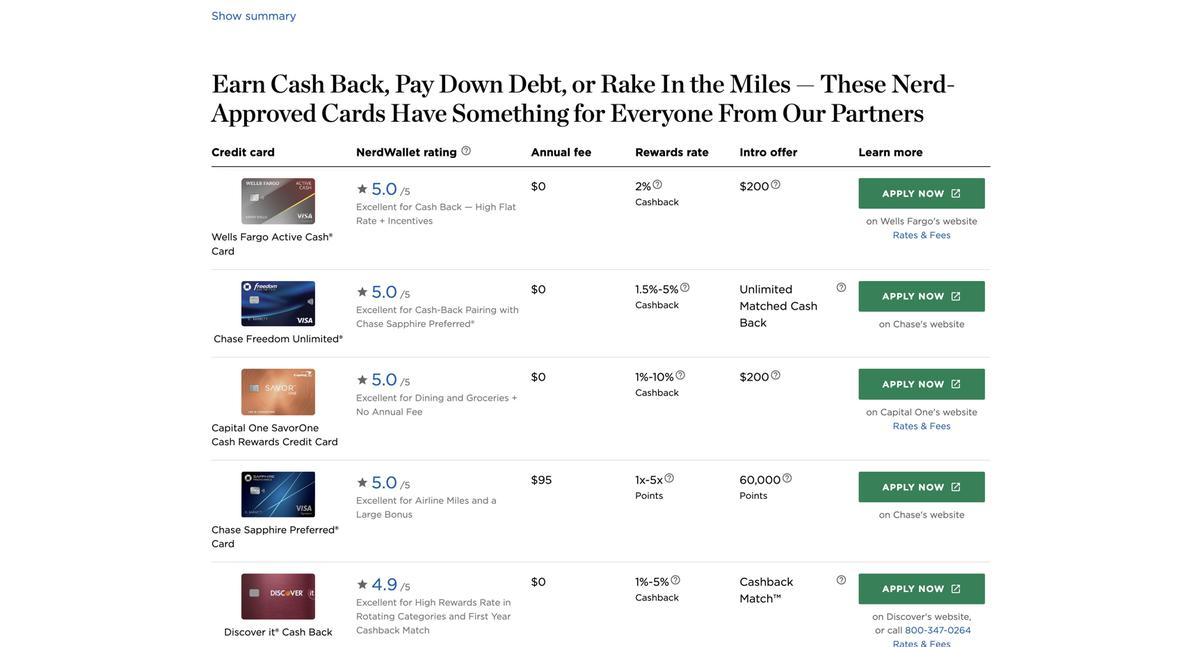 Task type: describe. For each thing, give the bounding box(es) containing it.
cashback for 1.5%-5%
[[636, 300, 679, 310]]

discover
[[224, 627, 266, 638]]

apply for 1.5%-5%
[[883, 291, 916, 302]]

pay
[[395, 69, 434, 98]]

partners
[[831, 98, 925, 128]]

rate
[[687, 145, 709, 159]]

with
[[500, 305, 519, 315]]

rotating
[[356, 611, 395, 622]]

wells fargo active cash® card
[[212, 231, 333, 257]]

1.5%-5%
[[636, 282, 679, 296]]

nerdwallet
[[356, 145, 421, 159]]

capital one savorone cash rewards credit card
[[212, 422, 338, 448]]

points for 60,000
[[740, 490, 768, 501]]

$200 for 1%-10%
[[740, 370, 770, 384]]

show summary
[[212, 9, 297, 23]]

60,000
[[740, 473, 782, 487]]

earn cash back, pay down debt, or rake in the miles — these nerd- approved cards have something for everyone from our partners
[[212, 69, 956, 128]]

chase sapphire preferred® card
[[212, 524, 339, 550]]

apply now for 1.5%-5%
[[883, 291, 945, 302]]

it®
[[269, 627, 279, 638]]

miles inside earn cash back, pay down debt, or rake in the miles — these nerd- approved cards have something for everyone from our partners
[[730, 69, 791, 98]]

reward rate details image for 1%-5%
[[670, 575, 682, 586]]

fee
[[574, 145, 592, 159]]

pairing
[[466, 305, 497, 315]]

one
[[249, 422, 269, 434]]

something
[[452, 98, 569, 128]]

cashback for 1%-10%
[[636, 388, 679, 398]]

for inside earn cash back, pay down debt, or rake in the miles — these nerd- approved cards have something for everyone from our partners
[[574, 98, 606, 128]]

debt,
[[508, 69, 568, 98]]

cashback for 1%-5%
[[636, 592, 679, 603]]

0264
[[948, 625, 972, 636]]

now for 1%-5%
[[919, 584, 945, 595]]

flat
[[499, 202, 516, 212]]

chase's for 5x
[[894, 510, 928, 520]]

back inside cash back — high flat rate + incentives
[[440, 202, 462, 212]]

preferred® inside the chase sapphire preferred® card
[[290, 524, 339, 536]]

/5 for 1.5%-5%
[[400, 289, 410, 300]]

high inside high rewards rate in rotating categories and first year cashback match
[[415, 597, 436, 608]]

rate inside cash back — high flat rate + incentives
[[356, 216, 377, 226]]

+ inside dining and groceries + no annual fee
[[512, 393, 518, 403]]

our
[[783, 98, 826, 128]]

dining and groceries + no annual fee
[[356, 393, 518, 417]]

& for 2%
[[921, 230, 928, 241]]

show
[[212, 9, 242, 23]]

excellent for 1%-5%
[[356, 597, 397, 608]]

$95
[[531, 473, 552, 487]]

intro offer details image
[[836, 575, 847, 586]]

groceries
[[467, 393, 509, 403]]

rates & fees link for 1%-10%
[[894, 421, 951, 432]]

rewards inside high rewards rate in rotating categories and first year cashback match
[[439, 597, 477, 608]]

excellent for for 2%
[[356, 202, 415, 212]]

excellent for 1x-5x
[[356, 495, 397, 506]]

high inside cash back — high flat rate + incentives
[[476, 202, 497, 212]]

card inside capital one savorone cash rewards credit card
[[315, 436, 338, 448]]

rating
[[424, 145, 457, 159]]

fargo's
[[908, 216, 941, 227]]

— inside cash back — high flat rate + incentives
[[465, 202, 473, 212]]

in
[[503, 597, 511, 608]]

& for 1%-10%
[[921, 421, 928, 432]]

cash back — high flat rate + incentives
[[356, 202, 516, 226]]

incentives
[[388, 216, 433, 226]]

excellent for 2%
[[356, 202, 397, 212]]

rewards inside capital one savorone cash rewards credit card
[[238, 436, 280, 448]]

rates for 1%-10%
[[894, 421, 919, 432]]

offer
[[771, 145, 798, 159]]

annual fee
[[531, 145, 592, 159]]

0 vertical spatial annual
[[531, 145, 571, 159]]

cash inside earn cash back, pay down debt, or rake in the miles — these nerd- approved cards have something for everyone from our partners
[[271, 69, 325, 98]]

0 vertical spatial credit
[[212, 145, 247, 159]]

rewards rate
[[636, 145, 709, 159]]

unlimited matched cash back
[[740, 282, 818, 329]]

discover's
[[887, 612, 932, 622]]

5% for 4.9
[[654, 575, 670, 589]]

cash inside unlimited matched cash back
[[791, 299, 818, 313]]

excellent for for 1.5%-5%
[[356, 305, 415, 315]]

down
[[439, 69, 504, 98]]

nerdwallet rating
[[356, 145, 457, 159]]

match™
[[740, 592, 781, 606]]

dining
[[415, 393, 444, 403]]

4.9 /5
[[372, 575, 411, 595]]

wells fargo active cash® card image image
[[242, 178, 315, 225]]

+ inside cash back — high flat rate + incentives
[[380, 216, 385, 226]]

rates & fees link for 2%
[[894, 230, 951, 241]]

apply now for 2%
[[883, 188, 945, 199]]

first
[[469, 611, 489, 622]]

cash-
[[415, 305, 441, 315]]

apply now link for 1%-10%
[[859, 369, 986, 400]]

apply for 1x-5x
[[883, 482, 916, 493]]

excellent for for 1%-10%
[[356, 393, 415, 403]]

chase sapphire preferred® card image image
[[242, 472, 315, 517]]

or inside on discover's website, or call 800-347-0264
[[876, 625, 885, 636]]

from
[[718, 98, 778, 128]]

for for 1.5%-5%
[[400, 305, 413, 315]]

800-
[[906, 625, 928, 636]]

card inside wells fargo active cash® card
[[212, 245, 235, 257]]

apply now link for 1x-5x
[[859, 472, 986, 503]]

intro offer details image for 1.5%-5%
[[836, 282, 847, 293]]

cards
[[321, 98, 386, 128]]

cash®
[[305, 231, 333, 243]]

on discover's website, or call 800-347-0264
[[873, 612, 972, 636]]

freedom
[[246, 333, 290, 345]]

apply now for 1x-5x
[[883, 482, 945, 493]]

learn
[[859, 145, 891, 159]]

intro offer details image for 1%-10%
[[771, 370, 782, 381]]

rates for 2%
[[894, 230, 919, 241]]

apply now link for 1.5%-5%
[[859, 281, 986, 312]]

year
[[492, 611, 511, 622]]

for for 1x-5x
[[400, 495, 413, 506]]

5.0 /5 for 1%-
[[372, 370, 410, 390]]

intro
[[740, 145, 767, 159]]

chase freedom unlimited® image image
[[242, 281, 315, 327]]

cash inside cash back — high flat rate + incentives
[[415, 202, 437, 212]]

5.0 /5 for 1.5%-
[[372, 282, 410, 302]]

back,
[[330, 69, 390, 98]]

reward rate details image for 1%-10%
[[675, 370, 686, 381]]

apply for 1%-10%
[[883, 379, 916, 390]]

card
[[250, 145, 275, 159]]

800-347-0264 link
[[906, 625, 972, 636]]

learn more
[[859, 145, 924, 159]]

airline miles and a large bonus
[[356, 495, 497, 520]]

/5 for 1%-10%
[[400, 377, 410, 388]]

1x-
[[636, 473, 650, 487]]

call
[[888, 625, 903, 636]]

for for 1%-10%
[[400, 393, 413, 403]]

apply now for 1%-10%
[[883, 379, 945, 390]]

10%
[[653, 370, 674, 384]]

fee
[[406, 406, 423, 417]]

chase freedom unlimited®
[[214, 333, 343, 345]]

and inside airline miles and a large bonus
[[472, 495, 489, 506]]

unlimited®
[[293, 333, 343, 345]]

cash-back pairing with chase sapphire preferred®
[[356, 305, 519, 329]]

large
[[356, 509, 382, 520]]

discover it® cash back image image
[[242, 574, 315, 620]]

on capital one's website rates & fees
[[867, 407, 978, 432]]

in
[[661, 69, 686, 98]]

intro offer details image for 2%
[[771, 179, 782, 190]]

or inside earn cash back, pay down debt, or rake in the miles — these nerd- approved cards have something for everyone from our partners
[[572, 69, 596, 98]]

airline
[[415, 495, 444, 506]]



Task type: locate. For each thing, give the bounding box(es) containing it.
0 vertical spatial fees
[[930, 230, 951, 241]]

2 on chase's website from the top
[[880, 510, 965, 520]]

2 apply now from the top
[[883, 291, 945, 302]]

on inside on discover's website, or call 800-347-0264
[[873, 612, 884, 622]]

1 vertical spatial or
[[876, 625, 885, 636]]

/5 for 1x-5x
[[400, 480, 410, 491]]

1 vertical spatial preferred®
[[290, 524, 339, 536]]

fees for 2%
[[930, 230, 951, 241]]

cashback
[[740, 575, 794, 589], [356, 625, 400, 636]]

bonus
[[385, 509, 413, 520]]

preferred® inside the cash-back pairing with chase sapphire preferred®
[[429, 318, 475, 329]]

0 horizontal spatial miles
[[447, 495, 469, 506]]

2 vertical spatial reward rate details image
[[670, 575, 682, 586]]

back right 'it®'
[[309, 627, 333, 638]]

4 5.0 /5 from the top
[[372, 473, 410, 493]]

miles right airline
[[447, 495, 469, 506]]

1 vertical spatial rewards
[[238, 436, 280, 448]]

rates down one's
[[894, 421, 919, 432]]

1 horizontal spatial reward rate details image
[[675, 370, 686, 381]]

1 now from the top
[[919, 188, 945, 199]]

website
[[943, 216, 978, 227], [931, 319, 965, 330], [943, 407, 978, 418], [931, 510, 965, 520]]

1 vertical spatial rates & fees link
[[894, 421, 951, 432]]

wells left 'fargo's'
[[881, 216, 905, 227]]

approved
[[212, 98, 317, 128]]

reward rate details image for 1.5%-5%
[[680, 282, 691, 293]]

reward rate details image for 1x-5x
[[664, 473, 675, 484]]

5.0 /5 for 1x-
[[372, 473, 410, 493]]

points down 60,000
[[740, 490, 768, 501]]

0 horizontal spatial rewards
[[238, 436, 280, 448]]

4 now from the top
[[919, 482, 945, 493]]

2 rates from the top
[[894, 421, 919, 432]]

1 horizontal spatial preferred®
[[429, 318, 475, 329]]

cash
[[271, 69, 325, 98], [415, 202, 437, 212], [791, 299, 818, 313], [212, 436, 235, 448], [282, 627, 306, 638]]

/5 up fee
[[400, 377, 410, 388]]

0 vertical spatial high
[[476, 202, 497, 212]]

miles
[[730, 69, 791, 98], [447, 495, 469, 506]]

1 horizontal spatial cashback
[[740, 575, 794, 589]]

1 vertical spatial rate
[[480, 597, 501, 608]]

on chase's website for 1.5%-5%
[[880, 319, 965, 330]]

1 vertical spatial reward rate details image
[[664, 473, 675, 484]]

these
[[821, 69, 887, 98]]

5.0 /5 up "bonus"
[[372, 473, 410, 493]]

0 vertical spatial 5%
[[663, 282, 679, 296]]

0 horizontal spatial +
[[380, 216, 385, 226]]

2 fees from the top
[[930, 421, 951, 432]]

fees for 1%-10%
[[930, 421, 951, 432]]

1 1%- from the top
[[636, 370, 653, 384]]

1 vertical spatial —
[[465, 202, 473, 212]]

2 rates & fees link from the top
[[894, 421, 951, 432]]

1 rates from the top
[[894, 230, 919, 241]]

0 horizontal spatial wells
[[212, 231, 238, 243]]

for for 1%-5%
[[400, 597, 413, 608]]

reward rate details image
[[652, 179, 664, 190], [675, 370, 686, 381]]

apply now link for 1%-5%
[[859, 574, 986, 605]]

cashback down 1%-10%
[[636, 388, 679, 398]]

4 /5 from the top
[[400, 480, 410, 491]]

/5 for 1%-5%
[[401, 582, 411, 593]]

apply now for 1%-5%
[[883, 584, 945, 595]]

/5
[[400, 186, 410, 197], [400, 289, 410, 300], [400, 377, 410, 388], [400, 480, 410, 491], [401, 582, 411, 593]]

5.0 up the cash-back pairing with chase sapphire preferred®
[[372, 282, 398, 302]]

3 5.0 from the top
[[372, 370, 398, 390]]

for for 2%
[[400, 202, 413, 212]]

1 vertical spatial and
[[472, 495, 489, 506]]

reward rate details image right 10%
[[675, 370, 686, 381]]

capital left one
[[212, 422, 246, 434]]

1 vertical spatial high
[[415, 597, 436, 608]]

rate inside high rewards rate in rotating categories and first year cashback match
[[480, 597, 501, 608]]

and inside dining and groceries + no annual fee
[[447, 393, 464, 403]]

now for 1x-5x
[[919, 482, 945, 493]]

/5 up the cash-back pairing with chase sapphire preferred®
[[400, 289, 410, 300]]

excellent for 1.5%-5%
[[356, 305, 397, 315]]

savorone
[[272, 422, 319, 434]]

1 horizontal spatial capital
[[881, 407, 913, 418]]

everyone
[[610, 98, 714, 128]]

website inside on capital one's website rates & fees
[[943, 407, 978, 418]]

reward rate details image right 5x
[[664, 473, 675, 484]]

rewards down one
[[238, 436, 280, 448]]

1 $0 from the top
[[531, 180, 546, 193]]

4 apply from the top
[[883, 482, 916, 493]]

now up website, on the right of page
[[919, 584, 945, 595]]

1 fees from the top
[[930, 230, 951, 241]]

0 vertical spatial reward rate details image
[[652, 179, 664, 190]]

2 apply now link from the top
[[859, 281, 986, 312]]

1 horizontal spatial rewards
[[439, 597, 477, 608]]

chase inside the chase sapphire preferred® card
[[212, 524, 241, 536]]

2 vertical spatial chase
[[212, 524, 241, 536]]

1 vertical spatial rates
[[894, 421, 919, 432]]

now down on capital one's website rates & fees
[[919, 482, 945, 493]]

rate left "incentives"
[[356, 216, 377, 226]]

now up 'fargo's'
[[919, 188, 945, 199]]

back down matched
[[740, 316, 767, 329]]

fees inside on wells fargo's website rates & fees
[[930, 230, 951, 241]]

0 horizontal spatial reward rate details image
[[652, 179, 664, 190]]

5 apply now from the top
[[883, 584, 945, 595]]

annual
[[531, 145, 571, 159], [372, 406, 404, 417]]

0 vertical spatial and
[[447, 393, 464, 403]]

rate left in
[[480, 597, 501, 608]]

fees inside on capital one's website rates & fees
[[930, 421, 951, 432]]

0 vertical spatial rewards
[[636, 145, 684, 159]]

show summary button
[[212, 0, 991, 38]]

0 vertical spatial &
[[921, 230, 928, 241]]

credit left card
[[212, 145, 247, 159]]

no
[[356, 406, 369, 417]]

1 horizontal spatial annual
[[531, 145, 571, 159]]

cashback down the 1%-5%
[[636, 592, 679, 603]]

card inside the chase sapphire preferred® card
[[212, 538, 235, 550]]

1 horizontal spatial rate
[[480, 597, 501, 608]]

1 apply now link from the top
[[859, 178, 986, 209]]

0 horizontal spatial cashback
[[356, 625, 400, 636]]

match
[[403, 625, 430, 636]]

/5 for 2%
[[400, 186, 410, 197]]

0 vertical spatial cashback
[[740, 575, 794, 589]]

discover it® cash back
[[224, 627, 333, 638]]

1 vertical spatial annual
[[372, 406, 404, 417]]

— left these at the right top
[[796, 69, 816, 98]]

0 horizontal spatial high
[[415, 597, 436, 608]]

1 vertical spatial cashback
[[356, 625, 400, 636]]

wells inside on wells fargo's website rates & fees
[[881, 216, 905, 227]]

0 horizontal spatial credit
[[212, 145, 247, 159]]

wells left fargo
[[212, 231, 238, 243]]

apply now down on capital one's website rates & fees
[[883, 482, 945, 493]]

0 vertical spatial —
[[796, 69, 816, 98]]

website,
[[935, 612, 972, 622]]

5 now from the top
[[919, 584, 945, 595]]

0 horizontal spatial sapphire
[[244, 524, 287, 536]]

1 vertical spatial credit
[[283, 436, 312, 448]]

0 vertical spatial 1%-
[[636, 370, 653, 384]]

and right the dining
[[447, 393, 464, 403]]

$0 for 1%-10%
[[531, 370, 546, 384]]

preferred® down chase sapphire preferred® card image
[[290, 524, 339, 536]]

0 horizontal spatial capital
[[212, 422, 246, 434]]

and left first
[[449, 611, 466, 622]]

2 1%- from the top
[[636, 575, 654, 589]]

website inside on wells fargo's website rates & fees
[[943, 216, 978, 227]]

+
[[380, 216, 385, 226], [512, 393, 518, 403]]

back down rating
[[440, 202, 462, 212]]

annual right no
[[372, 406, 404, 417]]

fargo
[[240, 231, 269, 243]]

2 & from the top
[[921, 421, 928, 432]]

cashback down 2% at right top
[[636, 197, 679, 207]]

cashback for 2%
[[636, 197, 679, 207]]

excellent for for 1x-5x
[[356, 495, 415, 506]]

5% for 5.0
[[663, 282, 679, 296]]

capital one savorone cash rewards credit card image image
[[242, 369, 315, 416]]

cash inside capital one savorone cash rewards credit card
[[212, 436, 235, 448]]

preferred® down cash-
[[429, 318, 475, 329]]

5x
[[650, 473, 664, 487]]

summary
[[245, 9, 297, 23]]

credit down savorone
[[283, 436, 312, 448]]

4 $0 from the top
[[531, 575, 546, 589]]

5%
[[663, 282, 679, 296], [654, 575, 670, 589]]

1 horizontal spatial sapphire
[[387, 318, 426, 329]]

on for on wells fargo's website
[[867, 216, 878, 227]]

high up categories
[[415, 597, 436, 608]]

apply now up discover's
[[883, 584, 945, 595]]

1 vertical spatial fees
[[930, 421, 951, 432]]

0 horizontal spatial or
[[572, 69, 596, 98]]

excellent up rotating
[[356, 597, 397, 608]]

on chase's website for 1x-5x
[[880, 510, 965, 520]]

1 vertical spatial miles
[[447, 495, 469, 506]]

0 vertical spatial chase
[[356, 318, 384, 329]]

5.0 /5 up the cash-back pairing with chase sapphire preferred®
[[372, 282, 410, 302]]

rates inside on wells fargo's website rates & fees
[[894, 230, 919, 241]]

back
[[440, 202, 462, 212], [441, 305, 463, 315], [740, 316, 767, 329], [309, 627, 333, 638]]

apply now link down on wells fargo's website rates & fees
[[859, 281, 986, 312]]

capital inside capital one savorone cash rewards credit card
[[212, 422, 246, 434]]

& inside on capital one's website rates & fees
[[921, 421, 928, 432]]

high rewards rate in rotating categories and first year cashback match
[[356, 597, 511, 636]]

now for 1.5%-5%
[[919, 291, 945, 302]]

— left flat
[[465, 202, 473, 212]]

apply now link up 'fargo's'
[[859, 178, 986, 209]]

a
[[492, 495, 497, 506]]

excellent
[[356, 202, 397, 212], [356, 305, 397, 315], [356, 393, 397, 403], [356, 495, 397, 506], [356, 597, 397, 608]]

rates inside on capital one's website rates & fees
[[894, 421, 919, 432]]

high
[[476, 202, 497, 212], [415, 597, 436, 608]]

on for on discover's website,
[[873, 612, 884, 622]]

1%-5%
[[636, 575, 670, 589]]

chase's
[[894, 319, 928, 330], [894, 510, 928, 520]]

2 $200 from the top
[[740, 370, 770, 384]]

1 rates & fees link from the top
[[894, 230, 951, 241]]

now down on wells fargo's website rates & fees
[[919, 291, 945, 302]]

credit inside capital one savorone cash rewards credit card
[[283, 436, 312, 448]]

1 vertical spatial 1%-
[[636, 575, 654, 589]]

capital inside on capital one's website rates & fees
[[881, 407, 913, 418]]

1 vertical spatial &
[[921, 421, 928, 432]]

0 vertical spatial on chase's website
[[880, 319, 965, 330]]

wells inside wells fargo active cash® card
[[212, 231, 238, 243]]

reward rate details image for 2%
[[652, 179, 664, 190]]

3 excellent from the top
[[356, 393, 397, 403]]

sapphire down cash-
[[387, 318, 426, 329]]

sapphire inside the chase sapphire preferred® card
[[244, 524, 287, 536]]

1 vertical spatial capital
[[212, 422, 246, 434]]

reward rate details image right the 1%-5%
[[670, 575, 682, 586]]

excellent up no
[[356, 393, 397, 403]]

2 /5 from the top
[[400, 289, 410, 300]]

0 horizontal spatial points
[[636, 490, 664, 501]]

1 vertical spatial chase's
[[894, 510, 928, 520]]

on
[[867, 216, 878, 227], [880, 319, 891, 330], [867, 407, 878, 418], [880, 510, 891, 520], [873, 612, 884, 622]]

now for 1%-10%
[[919, 379, 945, 390]]

excellent up large at the left of the page
[[356, 495, 397, 506]]

cashback down 1.5%-5%
[[636, 300, 679, 310]]

1 apply now from the top
[[883, 188, 945, 199]]

0 vertical spatial rates & fees link
[[894, 230, 951, 241]]

apply now up one's
[[883, 379, 945, 390]]

0 vertical spatial sapphire
[[387, 318, 426, 329]]

1 $200 from the top
[[740, 180, 770, 193]]

0 vertical spatial rates
[[894, 230, 919, 241]]

& inside on wells fargo's website rates & fees
[[921, 230, 928, 241]]

apply now link up discover's
[[859, 574, 986, 605]]

1 vertical spatial sapphire
[[244, 524, 287, 536]]

now for 2%
[[919, 188, 945, 199]]

1 cashback from the top
[[636, 197, 679, 207]]

for
[[574, 98, 606, 128], [400, 202, 413, 212], [400, 305, 413, 315], [400, 393, 413, 403], [400, 495, 413, 506], [400, 597, 413, 608]]

347-
[[928, 625, 948, 636]]

chase for $0
[[214, 333, 243, 345]]

2 horizontal spatial rewards
[[636, 145, 684, 159]]

0 vertical spatial or
[[572, 69, 596, 98]]

rates down 'fargo's'
[[894, 230, 919, 241]]

intro offer details image down "intro offer"
[[771, 179, 782, 190]]

reward rate details image right 1.5%-5%
[[680, 282, 691, 293]]

5 apply now link from the top
[[859, 574, 986, 605]]

4.9
[[372, 575, 398, 595]]

2 points from the left
[[740, 490, 768, 501]]

cashback up "match™"
[[740, 575, 794, 589]]

2 5.0 /5 from the top
[[372, 282, 410, 302]]

2 5.0 from the top
[[372, 282, 398, 302]]

or left rake
[[572, 69, 596, 98]]

2 excellent from the top
[[356, 305, 397, 315]]

3 now from the top
[[919, 379, 945, 390]]

0 vertical spatial chase's
[[894, 319, 928, 330]]

1 horizontal spatial points
[[740, 490, 768, 501]]

1 points from the left
[[636, 490, 664, 501]]

and inside high rewards rate in rotating categories and first year cashback match
[[449, 611, 466, 622]]

+ right groceries
[[512, 393, 518, 403]]

1 vertical spatial 5%
[[654, 575, 670, 589]]

0 vertical spatial reward rate details image
[[680, 282, 691, 293]]

chase for $95
[[212, 524, 241, 536]]

chase inside the cash-back pairing with chase sapphire preferred®
[[356, 318, 384, 329]]

1 apply from the top
[[883, 188, 916, 199]]

sapphire inside the cash-back pairing with chase sapphire preferred®
[[387, 318, 426, 329]]

active
[[272, 231, 302, 243]]

1 on chase's website from the top
[[880, 319, 965, 330]]

back inside unlimited matched cash back
[[740, 316, 767, 329]]

apply for 1%-5%
[[883, 584, 916, 595]]

annual left fee
[[531, 145, 571, 159]]

now up one's
[[919, 379, 945, 390]]

1 horizontal spatial credit
[[283, 436, 312, 448]]

2%
[[636, 180, 652, 193]]

the
[[690, 69, 725, 98]]

high left flat
[[476, 202, 497, 212]]

1%- for 5.0
[[636, 370, 653, 384]]

1 & from the top
[[921, 230, 928, 241]]

excellent up "incentives"
[[356, 202, 397, 212]]

rewards up first
[[439, 597, 477, 608]]

5.0 /5 down nerdwallet
[[372, 179, 410, 199]]

reward rate details image right 2% at right top
[[652, 179, 664, 190]]

1 vertical spatial chase
[[214, 333, 243, 345]]

1 excellent for from the top
[[356, 202, 415, 212]]

fees down one's
[[930, 421, 951, 432]]

5.0 up dining and groceries + no annual fee
[[372, 370, 398, 390]]

credit card
[[212, 145, 275, 159]]

1 vertical spatial wells
[[212, 231, 238, 243]]

4 apply now link from the top
[[859, 472, 986, 503]]

4 cashback from the top
[[636, 592, 679, 603]]

/5 up "incentives"
[[400, 186, 410, 197]]

1.5%-
[[636, 282, 663, 296]]

rewards up 2% at right top
[[636, 145, 684, 159]]

unlimited
[[740, 282, 793, 296]]

3 $0 from the top
[[531, 370, 546, 384]]

4 apply now from the top
[[883, 482, 945, 493]]

$0
[[531, 180, 546, 193], [531, 282, 546, 296], [531, 370, 546, 384], [531, 575, 546, 589]]

how are nerdwallet's ratings determined? image
[[461, 145, 472, 156]]

apply now up 'fargo's'
[[883, 188, 945, 199]]

rates & fees link down 'fargo's'
[[894, 230, 951, 241]]

3 apply from the top
[[883, 379, 916, 390]]

5.0 /5 up fee
[[372, 370, 410, 390]]

2 chase's from the top
[[894, 510, 928, 520]]

and
[[447, 393, 464, 403], [472, 495, 489, 506], [449, 611, 466, 622]]

on for on capital one's website
[[867, 407, 878, 418]]

2 $0 from the top
[[531, 282, 546, 296]]

intro offer
[[740, 145, 798, 159]]

2 vertical spatial card
[[212, 538, 235, 550]]

$0 for 1.5%-5%
[[531, 282, 546, 296]]

0 horizontal spatial annual
[[372, 406, 404, 417]]

1 horizontal spatial —
[[796, 69, 816, 98]]

matched
[[740, 299, 788, 313]]

+ left "incentives"
[[380, 216, 385, 226]]

back inside the cash-back pairing with chase sapphire preferred®
[[441, 305, 463, 315]]

credit
[[212, 145, 247, 159], [283, 436, 312, 448]]

3 apply now link from the top
[[859, 369, 986, 400]]

apply now link for 2%
[[859, 178, 986, 209]]

2 excellent for from the top
[[356, 305, 415, 315]]

/5 inside the "4.9 /5"
[[401, 582, 411, 593]]

&
[[921, 230, 928, 241], [921, 421, 928, 432]]

3 apply now from the top
[[883, 379, 945, 390]]

excellent for 1%-10%
[[356, 393, 397, 403]]

4 excellent from the top
[[356, 495, 397, 506]]

back left pairing
[[441, 305, 463, 315]]

nerd-
[[892, 69, 956, 98]]

2 apply from the top
[[883, 291, 916, 302]]

reward rate details image
[[680, 282, 691, 293], [664, 473, 675, 484], [670, 575, 682, 586]]

on inside on wells fargo's website rates & fees
[[867, 216, 878, 227]]

1x-5x
[[636, 473, 664, 487]]

fees down 'fargo's'
[[930, 230, 951, 241]]

1%- for 4.9
[[636, 575, 654, 589]]

5.0 up "bonus"
[[372, 473, 398, 493]]

1 horizontal spatial or
[[876, 625, 885, 636]]

1 vertical spatial on chase's website
[[880, 510, 965, 520]]

1 horizontal spatial wells
[[881, 216, 905, 227]]

apply now link down on capital one's website rates & fees
[[859, 472, 986, 503]]

more
[[894, 145, 924, 159]]

5 excellent for from the top
[[356, 597, 415, 608]]

2 now from the top
[[919, 291, 945, 302]]

intro offer details image down unlimited matched cash back
[[771, 370, 782, 381]]

apply now link up one's
[[859, 369, 986, 400]]

on wells fargo's website rates & fees
[[867, 216, 978, 241]]

have
[[391, 98, 447, 128]]

5.0
[[372, 179, 398, 199], [372, 282, 398, 302], [372, 370, 398, 390], [372, 473, 398, 493]]

capital left one's
[[881, 407, 913, 418]]

0 horizontal spatial rate
[[356, 216, 377, 226]]

1 5.0 from the top
[[372, 179, 398, 199]]

3 excellent for from the top
[[356, 393, 415, 403]]

and left a
[[472, 495, 489, 506]]

1 excellent from the top
[[356, 202, 397, 212]]

0 vertical spatial miles
[[730, 69, 791, 98]]

sapphire down chase sapphire preferred® card image
[[244, 524, 287, 536]]

0 vertical spatial +
[[380, 216, 385, 226]]

1 vertical spatial card
[[315, 436, 338, 448]]

miles inside airline miles and a large bonus
[[447, 495, 469, 506]]

1 vertical spatial $200
[[740, 370, 770, 384]]

0 horizontal spatial —
[[465, 202, 473, 212]]

intro offer details image right unlimited matched cash back
[[836, 282, 847, 293]]

on inside on capital one's website rates & fees
[[867, 407, 878, 418]]

2 vertical spatial rewards
[[439, 597, 477, 608]]

0 vertical spatial capital
[[881, 407, 913, 418]]

3 cashback from the top
[[636, 388, 679, 398]]

— inside earn cash back, pay down debt, or rake in the miles — these nerd- approved cards have something for everyone from our partners
[[796, 69, 816, 98]]

2 cashback from the top
[[636, 300, 679, 310]]

1 vertical spatial reward rate details image
[[675, 370, 686, 381]]

4 excellent for from the top
[[356, 495, 415, 506]]

points down 1x-5x
[[636, 490, 664, 501]]

5.0 for 1x-
[[372, 473, 398, 493]]

0 vertical spatial rate
[[356, 216, 377, 226]]

intro offer details image
[[771, 179, 782, 190], [836, 282, 847, 293], [771, 370, 782, 381], [782, 473, 793, 484]]

& down one's
[[921, 421, 928, 432]]

miles right the
[[730, 69, 791, 98]]

0 vertical spatial wells
[[881, 216, 905, 227]]

rates & fees link down one's
[[894, 421, 951, 432]]

earn
[[212, 69, 266, 98]]

1 chase's from the top
[[894, 319, 928, 330]]

0 vertical spatial card
[[212, 245, 235, 257]]

one's
[[915, 407, 941, 418]]

5.0 down nerdwallet
[[372, 179, 398, 199]]

0 vertical spatial $200
[[740, 180, 770, 193]]

capital
[[881, 407, 913, 418], [212, 422, 246, 434]]

cashback down rotating
[[356, 625, 400, 636]]

rates
[[894, 230, 919, 241], [894, 421, 919, 432]]

intro offer details image right 60,000
[[782, 473, 793, 484]]

rate
[[356, 216, 377, 226], [480, 597, 501, 608]]

1 horizontal spatial miles
[[730, 69, 791, 98]]

5 /5 from the top
[[401, 582, 411, 593]]

/5 up "bonus"
[[400, 480, 410, 491]]

1 horizontal spatial high
[[476, 202, 497, 212]]

$200 for 2%
[[740, 180, 770, 193]]

5 excellent from the top
[[356, 597, 397, 608]]

5.0 /5
[[372, 179, 410, 199], [372, 282, 410, 302], [372, 370, 410, 390], [372, 473, 410, 493]]

annual inside dining and groceries + no annual fee
[[372, 406, 404, 417]]

/5 right the 4.9
[[401, 582, 411, 593]]

2 vertical spatial and
[[449, 611, 466, 622]]

5.0 for 1%-
[[372, 370, 398, 390]]

1 /5 from the top
[[400, 186, 410, 197]]

& down 'fargo's'
[[921, 230, 928, 241]]

$0 for 2%
[[531, 180, 546, 193]]

$0 for 1%-5%
[[531, 575, 546, 589]]

apply now down on wells fargo's website rates & fees
[[883, 291, 945, 302]]

excellent for for 1%-5%
[[356, 597, 415, 608]]

or left 'call'
[[876, 625, 885, 636]]

excellent left cash-
[[356, 305, 397, 315]]

4 5.0 from the top
[[372, 473, 398, 493]]

cashback match™
[[740, 575, 794, 606]]

chase's for 5%
[[894, 319, 928, 330]]

1 5.0 /5 from the top
[[372, 179, 410, 199]]

1 horizontal spatial +
[[512, 393, 518, 403]]

$200
[[740, 180, 770, 193], [740, 370, 770, 384]]

3 5.0 /5 from the top
[[372, 370, 410, 390]]

1 vertical spatial +
[[512, 393, 518, 403]]

5 apply from the top
[[883, 584, 916, 595]]

0 vertical spatial preferred®
[[429, 318, 475, 329]]

0 horizontal spatial preferred®
[[290, 524, 339, 536]]

apply for 2%
[[883, 188, 916, 199]]

rake
[[601, 69, 656, 98]]

3 /5 from the top
[[400, 377, 410, 388]]

points for 1x-5x
[[636, 490, 664, 501]]

cashback inside high rewards rate in rotating categories and first year cashback match
[[356, 625, 400, 636]]

5.0 for 1.5%-
[[372, 282, 398, 302]]



Task type: vqa. For each thing, say whether or not it's contained in the screenshot.
emerge at the top of the page
no



